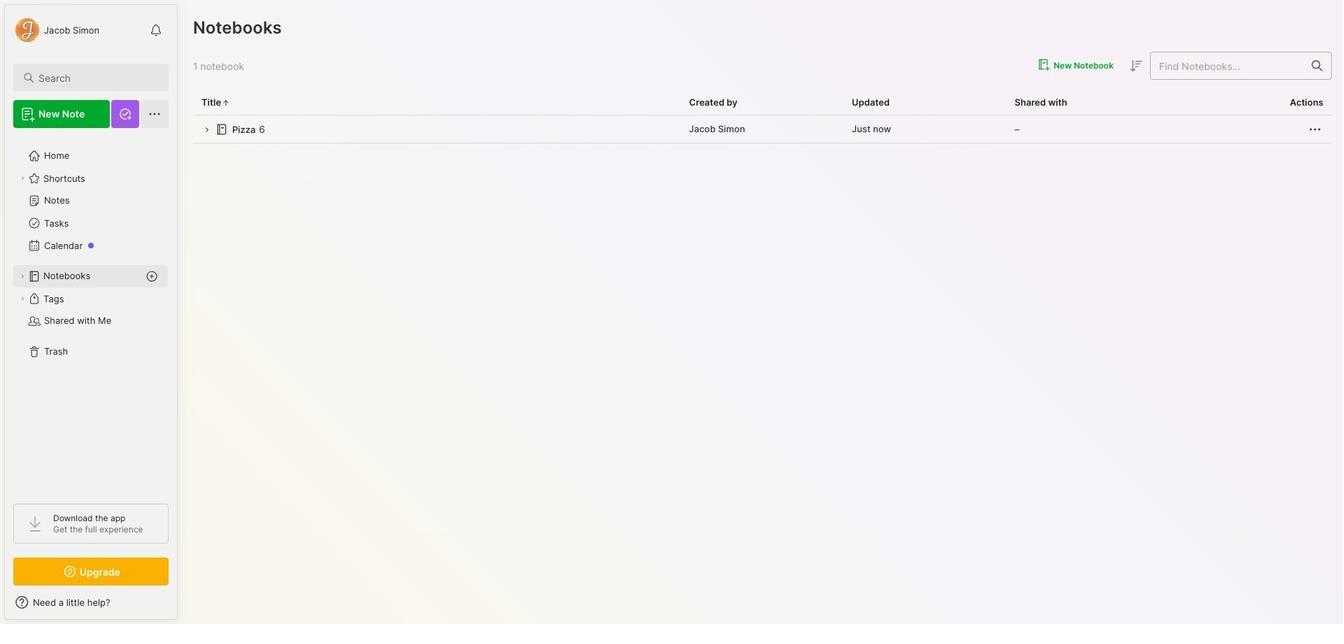 Task type: locate. For each thing, give the bounding box(es) containing it.
sort options image
[[1128, 57, 1145, 74]]

Sort field
[[1128, 57, 1145, 74]]

tree
[[5, 136, 177, 491]]

WHAT'S NEW field
[[5, 591, 177, 614]]

row
[[193, 115, 1332, 143]]

expand tags image
[[18, 295, 27, 303]]

Search text field
[[38, 71, 156, 85]]

None search field
[[38, 69, 156, 86]]



Task type: describe. For each thing, give the bounding box(es) containing it.
more actions image
[[1307, 121, 1324, 138]]

Account field
[[13, 16, 99, 44]]

tree inside "main" element
[[5, 136, 177, 491]]

main element
[[0, 0, 182, 624]]

expand notebooks image
[[18, 272, 27, 281]]

Find Notebooks… text field
[[1151, 54, 1303, 77]]

arrow image
[[201, 125, 212, 135]]

none search field inside "main" element
[[38, 69, 156, 86]]

click to collapse image
[[177, 598, 187, 615]]

More actions field
[[1307, 121, 1324, 138]]



Task type: vqa. For each thing, say whether or not it's contained in the screenshot.
"Tasks"
no



